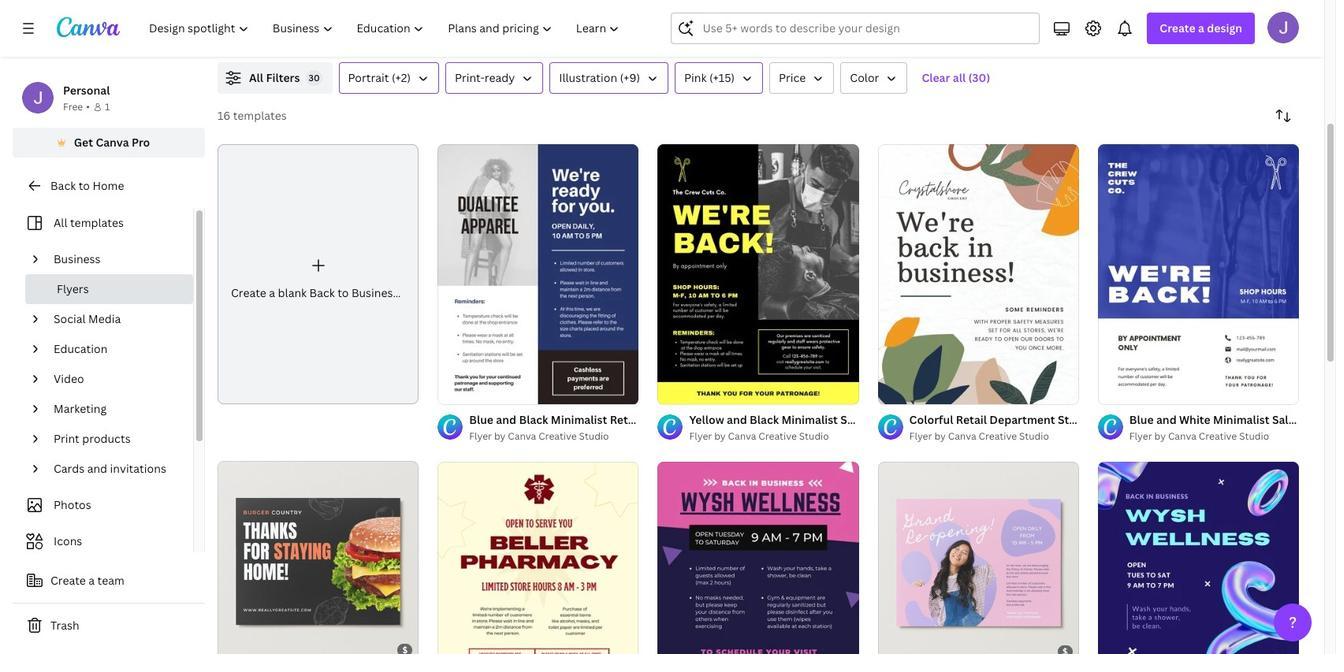 Task type: locate. For each thing, give the bounding box(es) containing it.
flyer by canva creative studio link
[[469, 429, 639, 445], [690, 429, 859, 445], [910, 429, 1080, 445], [1130, 429, 1300, 445]]

minimalist right white
[[1214, 413, 1270, 428]]

portrait (+2)
[[348, 70, 411, 85]]

create for create a team
[[50, 573, 86, 588]]

flyer for create a blank back to business flyer
[[401, 286, 428, 301]]

back inside colorful retail department store back to business flyers flyer by canva creative studio
[[1090, 413, 1116, 428]]

2 by from the left
[[715, 430, 726, 444]]

studio
[[579, 430, 609, 444], [800, 430, 830, 444], [1020, 430, 1050, 444], [1240, 430, 1270, 444]]

to right blank
[[338, 286, 349, 301]]

media
[[88, 312, 121, 327]]

get
[[74, 135, 93, 150]]

2 vertical spatial a
[[89, 573, 95, 588]]

0 horizontal spatial 1
[[105, 100, 110, 114]]

icons link
[[22, 527, 184, 557]]

create inside create a team button
[[50, 573, 86, 588]]

2 horizontal spatial and
[[1157, 413, 1177, 428]]

1 inside 'link'
[[889, 386, 894, 398]]

4 studio from the left
[[1240, 430, 1270, 444]]

1 of 2 link
[[878, 144, 1080, 405]]

1 horizontal spatial templates
[[233, 108, 287, 123]]

1 horizontal spatial minimalist
[[1214, 413, 1270, 428]]

flyer for blue and white minimalist salons back flyer by canva creative studio
[[1130, 430, 1153, 444]]

colorful
[[910, 413, 954, 428]]

store
[[1058, 413, 1088, 428]]

Search search field
[[703, 13, 1030, 43]]

team
[[97, 573, 125, 588]]

black
[[750, 413, 779, 428]]

a inside button
[[89, 573, 95, 588]]

0 vertical spatial business
[[54, 252, 101, 267]]

a left team
[[89, 573, 95, 588]]

a inside dropdown button
[[1199, 21, 1205, 35]]

back to business flyers templates image
[[963, 0, 1300, 43]]

canva inside get canva pro button
[[96, 135, 129, 150]]

0 horizontal spatial and
[[87, 461, 107, 476]]

1 horizontal spatial and
[[727, 413, 748, 428]]

1 right •
[[105, 100, 110, 114]]

clear all (30)
[[922, 70, 991, 85]]

and
[[727, 413, 748, 428], [1157, 413, 1177, 428], [87, 461, 107, 476]]

3 studio from the left
[[1020, 430, 1050, 444]]

blank
[[278, 286, 307, 301]]

1 vertical spatial to
[[338, 286, 349, 301]]

flyers
[[57, 282, 89, 297], [874, 413, 906, 428], [1183, 413, 1215, 428]]

(+9)
[[620, 70, 640, 85]]

video
[[54, 372, 84, 387]]

create left design
[[1161, 21, 1196, 35]]

minimalist right black
[[782, 413, 838, 428]]

yellow and black minimalist salon flyers image
[[658, 144, 859, 405]]

create inside create a design dropdown button
[[1161, 21, 1196, 35]]

0 horizontal spatial to
[[79, 178, 90, 193]]

16 templates
[[218, 108, 287, 123]]

a left blank
[[269, 286, 275, 301]]

education link
[[47, 334, 184, 364]]

1 minimalist from the left
[[782, 413, 838, 428]]

0 vertical spatial 1
[[105, 100, 110, 114]]

pink and purple gym back to business flyers image
[[658, 463, 859, 655]]

minimalist
[[782, 413, 838, 428], [1214, 413, 1270, 428]]

canva
[[96, 135, 129, 150], [508, 430, 537, 444], [728, 430, 757, 444], [949, 430, 977, 444], [1169, 430, 1197, 444]]

business
[[54, 252, 101, 267], [352, 286, 399, 301], [1133, 413, 1180, 428]]

social media link
[[47, 304, 184, 334]]

2 horizontal spatial create
[[1161, 21, 1196, 35]]

1 vertical spatial a
[[269, 286, 275, 301]]

illustration (+9) button
[[550, 62, 669, 94]]

0 vertical spatial to
[[79, 178, 90, 193]]

social media
[[54, 312, 121, 327]]

blue and black minimalist retail fashion back to business flyers image
[[438, 144, 639, 405]]

0 vertical spatial templates
[[233, 108, 287, 123]]

2 flyer by canva creative studio link from the left
[[690, 429, 859, 445]]

flyer inside blue and white minimalist salons back flyer by canva creative studio
[[1130, 430, 1153, 444]]

4 by from the left
[[1155, 430, 1167, 444]]

1 for 1 of 2
[[889, 386, 894, 398]]

white
[[1180, 413, 1211, 428]]

colorful retail department store back to business flyers image
[[878, 144, 1080, 405]]

1 horizontal spatial to
[[338, 286, 349, 301]]

all
[[953, 70, 966, 85]]

home
[[93, 178, 124, 193]]

top level navigation element
[[139, 13, 634, 44]]

all templates link
[[22, 208, 184, 238]]

1
[[105, 100, 110, 114], [889, 386, 894, 398]]

all
[[249, 70, 264, 85], [54, 215, 67, 230]]

create inside create a blank back to business flyer element
[[231, 286, 267, 301]]

by
[[495, 430, 506, 444], [715, 430, 726, 444], [935, 430, 946, 444], [1155, 430, 1167, 444]]

2 vertical spatial create
[[50, 573, 86, 588]]

and right "blue"
[[1157, 413, 1177, 428]]

free
[[63, 100, 83, 114]]

to left "blue"
[[1119, 413, 1130, 428]]

and left black
[[727, 413, 748, 428]]

templates
[[233, 108, 287, 123], [70, 215, 124, 230]]

2 horizontal spatial a
[[1199, 21, 1205, 35]]

create a blank back to business flyer element
[[218, 144, 428, 405]]

creative
[[539, 430, 577, 444], [759, 430, 797, 444], [979, 430, 1018, 444], [1200, 430, 1238, 444]]

3 by from the left
[[935, 430, 946, 444]]

2 horizontal spatial to
[[1119, 413, 1130, 428]]

filters
[[266, 70, 300, 85]]

2 vertical spatial business
[[1133, 413, 1180, 428]]

create a team button
[[13, 566, 205, 597]]

photos
[[54, 498, 91, 513]]

1 vertical spatial all
[[54, 215, 67, 230]]

0 horizontal spatial minimalist
[[782, 413, 838, 428]]

a left design
[[1199, 21, 1205, 35]]

salon
[[841, 413, 871, 428]]

create
[[1161, 21, 1196, 35], [231, 286, 267, 301], [50, 573, 86, 588]]

4 creative from the left
[[1200, 430, 1238, 444]]

3 flyer by canva creative studio link from the left
[[910, 429, 1080, 445]]

to left home
[[79, 178, 90, 193]]

0 horizontal spatial create
[[50, 573, 86, 588]]

1 horizontal spatial create
[[231, 286, 267, 301]]

portrait
[[348, 70, 389, 85]]

2 minimalist from the left
[[1214, 413, 1270, 428]]

flyers down of
[[874, 413, 906, 428]]

flyers up social
[[57, 282, 89, 297]]

and inside yellow and black minimalist salon flyers flyer by canva creative studio
[[727, 413, 748, 428]]

pro
[[132, 135, 150, 150]]

templates down the back to home
[[70, 215, 124, 230]]

0 horizontal spatial business
[[54, 252, 101, 267]]

0 vertical spatial all
[[249, 70, 264, 85]]

all for all templates
[[54, 215, 67, 230]]

education
[[54, 342, 108, 357]]

1 horizontal spatial a
[[269, 286, 275, 301]]

flyers right "blue"
[[1183, 413, 1215, 428]]

canva inside flyer by canva creative studio link
[[508, 430, 537, 444]]

print products link
[[47, 424, 184, 454]]

back right store
[[1090, 413, 1116, 428]]

3 creative from the left
[[979, 430, 1018, 444]]

minimalist for black
[[782, 413, 838, 428]]

1 flyer by canva creative studio link from the left
[[469, 429, 639, 445]]

minimalist inside yellow and black minimalist salon flyers flyer by canva creative studio
[[782, 413, 838, 428]]

minimalist inside blue and white minimalist salons back flyer by canva creative studio
[[1214, 413, 1270, 428]]

1 horizontal spatial flyers
[[874, 413, 906, 428]]

print-
[[455, 70, 485, 85]]

all inside all templates link
[[54, 215, 67, 230]]

2 horizontal spatial flyers
[[1183, 413, 1215, 428]]

print-ready button
[[446, 62, 544, 94]]

templates for 16 templates
[[233, 108, 287, 123]]

back
[[50, 178, 76, 193], [310, 286, 335, 301], [1090, 413, 1116, 428], [1311, 413, 1337, 428]]

yellow
[[690, 413, 725, 428]]

a for blank
[[269, 286, 275, 301]]

2 vertical spatial to
[[1119, 413, 1130, 428]]

1 vertical spatial create
[[231, 286, 267, 301]]

2 creative from the left
[[759, 430, 797, 444]]

0 horizontal spatial templates
[[70, 215, 124, 230]]

2 horizontal spatial business
[[1133, 413, 1180, 428]]

marketing
[[54, 401, 107, 416]]

1 vertical spatial templates
[[70, 215, 124, 230]]

a
[[1199, 21, 1205, 35], [269, 286, 275, 301], [89, 573, 95, 588]]

4 flyer by canva creative studio link from the left
[[1130, 429, 1300, 445]]

and right cards
[[87, 461, 107, 476]]

salons
[[1273, 413, 1309, 428]]

1 horizontal spatial 1
[[889, 386, 894, 398]]

1 horizontal spatial business
[[352, 286, 399, 301]]

all filters
[[249, 70, 300, 85]]

1 horizontal spatial all
[[249, 70, 264, 85]]

cards and invitations link
[[47, 454, 184, 484]]

create down icons
[[50, 573, 86, 588]]

(30)
[[969, 70, 991, 85]]

1 vertical spatial business
[[352, 286, 399, 301]]

0 horizontal spatial a
[[89, 573, 95, 588]]

0 vertical spatial create
[[1161, 21, 1196, 35]]

back right salons
[[1311, 413, 1337, 428]]

of
[[896, 386, 905, 398]]

blue
[[1130, 413, 1154, 428]]

1 left of
[[889, 386, 894, 398]]

black and white generic delivery back to business landscape flyer image
[[218, 462, 419, 655]]

0 horizontal spatial all
[[54, 215, 67, 230]]

flyer inside yellow and black minimalist salon flyers flyer by canva creative studio
[[690, 430, 712, 444]]

all down the back to home
[[54, 215, 67, 230]]

pink and purple retail fashion back to business landscape flyer image
[[878, 463, 1080, 655]]

personal
[[63, 83, 110, 98]]

pink
[[685, 70, 707, 85]]

colorful retail department store back to business flyers link
[[910, 412, 1215, 429]]

0 vertical spatial a
[[1199, 21, 1205, 35]]

all left filters
[[249, 70, 264, 85]]

•
[[86, 100, 90, 114]]

and inside blue and white minimalist salons back flyer by canva creative studio
[[1157, 413, 1177, 428]]

2 studio from the left
[[800, 430, 830, 444]]

retail
[[957, 413, 988, 428]]

minimalist for white
[[1214, 413, 1270, 428]]

illustration
[[559, 70, 618, 85]]

1 vertical spatial 1
[[889, 386, 894, 398]]

templates right 16
[[233, 108, 287, 123]]

purple and blue geometric gym back to business flyers image
[[1099, 463, 1300, 655]]

None search field
[[672, 13, 1041, 44]]

create left blank
[[231, 286, 267, 301]]



Task type: vqa. For each thing, say whether or not it's contained in the screenshot.
2nd see from the bottom of the page
no



Task type: describe. For each thing, give the bounding box(es) containing it.
blue and white minimalist salons back to business flyers image
[[1099, 144, 1300, 405]]

30 filter options selected element
[[306, 70, 322, 86]]

create a design button
[[1148, 13, 1256, 44]]

trash
[[50, 618, 79, 633]]

jacob simon image
[[1268, 12, 1300, 43]]

Sort by button
[[1268, 100, 1300, 132]]

back right blank
[[310, 286, 335, 301]]

get canva pro button
[[13, 128, 205, 158]]

flyer by canva creative studio link for colorful
[[910, 429, 1080, 445]]

invitations
[[110, 461, 166, 476]]

price button
[[770, 62, 835, 94]]

create a blank back to business flyer
[[231, 286, 428, 301]]

products
[[82, 431, 131, 446]]

ready
[[485, 70, 515, 85]]

1 studio from the left
[[579, 430, 609, 444]]

creative inside yellow and black minimalist salon flyers flyer by canva creative studio
[[759, 430, 797, 444]]

flyers inside colorful retail department store back to business flyers flyer by canva creative studio
[[1183, 413, 1215, 428]]

a for design
[[1199, 21, 1205, 35]]

design
[[1208, 21, 1243, 35]]

print
[[54, 431, 80, 446]]

get canva pro
[[74, 135, 150, 150]]

canva inside colorful retail department store back to business flyers flyer by canva creative studio
[[949, 430, 977, 444]]

free •
[[63, 100, 90, 114]]

create a blank back to business flyer link
[[218, 144, 428, 405]]

illustration (+9)
[[559, 70, 640, 85]]

0 horizontal spatial flyers
[[57, 282, 89, 297]]

to inside colorful retail department store back to business flyers flyer by canva creative studio
[[1119, 413, 1130, 428]]

and for cards
[[87, 461, 107, 476]]

department
[[990, 413, 1056, 428]]

canva inside blue and white minimalist salons back flyer by canva creative studio
[[1169, 430, 1197, 444]]

1 creative from the left
[[539, 430, 577, 444]]

all for all filters
[[249, 70, 264, 85]]

pink (+15) button
[[675, 62, 764, 94]]

print products
[[54, 431, 131, 446]]

clear
[[922, 70, 951, 85]]

2
[[907, 386, 912, 398]]

by inside colorful retail department store back to business flyers flyer by canva creative studio
[[935, 430, 946, 444]]

studio inside colorful retail department store back to business flyers flyer by canva creative studio
[[1020, 430, 1050, 444]]

back inside blue and white minimalist salons back flyer by canva creative studio
[[1311, 413, 1337, 428]]

flyer by canva creative studio
[[469, 430, 609, 444]]

creative inside blue and white minimalist salons back flyer by canva creative studio
[[1200, 430, 1238, 444]]

create for create a blank back to business flyer
[[231, 286, 267, 301]]

blue and white minimalist salons back flyer by canva creative studio
[[1130, 413, 1337, 444]]

back to home
[[50, 178, 124, 193]]

color
[[851, 70, 880, 85]]

video link
[[47, 364, 184, 394]]

back to home link
[[13, 170, 205, 202]]

flyer for yellow and black minimalist salon flyers flyer by canva creative studio
[[690, 430, 712, 444]]

16
[[218, 108, 230, 123]]

1 of 2
[[889, 386, 912, 398]]

trash link
[[13, 611, 205, 642]]

cards and invitations
[[54, 461, 166, 476]]

studio inside blue and white minimalist salons back flyer by canva creative studio
[[1240, 430, 1270, 444]]

business inside business link
[[54, 252, 101, 267]]

print-ready
[[455, 70, 515, 85]]

by inside yellow and black minimalist salon flyers flyer by canva creative studio
[[715, 430, 726, 444]]

by inside blue and white minimalist salons back flyer by canva creative studio
[[1155, 430, 1167, 444]]

studio inside yellow and black minimalist salon flyers flyer by canva creative studio
[[800, 430, 830, 444]]

flyer by canva creative studio link for blue
[[1130, 429, 1300, 445]]

price
[[779, 70, 806, 85]]

1 for 1
[[105, 100, 110, 114]]

clear all (30) button
[[915, 62, 999, 94]]

flyer inside colorful retail department store back to business flyers flyer by canva creative studio
[[910, 430, 933, 444]]

color button
[[841, 62, 908, 94]]

back up all templates
[[50, 178, 76, 193]]

all templates
[[54, 215, 124, 230]]

templates for all templates
[[70, 215, 124, 230]]

yellow and black minimalist salon flyers link
[[690, 412, 906, 429]]

create for create a design
[[1161, 21, 1196, 35]]

1 by from the left
[[495, 430, 506, 444]]

colorful retail department store back to business flyers flyer by canva creative studio
[[910, 413, 1215, 444]]

(+2)
[[392, 70, 411, 85]]

portrait (+2) button
[[339, 62, 439, 94]]

blue and white minimalist salons back link
[[1130, 412, 1337, 429]]

creative inside colorful retail department store back to business flyers flyer by canva creative studio
[[979, 430, 1018, 444]]

icons
[[54, 534, 82, 549]]

and for blue
[[1157, 413, 1177, 428]]

pink (+15)
[[685, 70, 735, 85]]

marketing link
[[47, 394, 184, 424]]

a for team
[[89, 573, 95, 588]]

canva inside yellow and black minimalist salon flyers flyer by canva creative studio
[[728, 430, 757, 444]]

(+15)
[[710, 70, 735, 85]]

business inside create a blank back to business flyer element
[[352, 286, 399, 301]]

30
[[309, 72, 320, 84]]

create a design
[[1161, 21, 1243, 35]]

cards
[[54, 461, 85, 476]]

social
[[54, 312, 86, 327]]

flyer by canva creative studio link for yellow
[[690, 429, 859, 445]]

business link
[[47, 245, 184, 274]]

yellow and black minimalist salon flyers flyer by canva creative studio
[[690, 413, 906, 444]]

photos link
[[22, 491, 184, 521]]

and for yellow
[[727, 413, 748, 428]]

flyers inside yellow and black minimalist salon flyers flyer by canva creative studio
[[874, 413, 906, 428]]

create a team
[[50, 573, 125, 588]]

maroon and yellow vintage pharmacy back to business flyers image
[[438, 463, 639, 655]]

business inside colorful retail department store back to business flyers flyer by canva creative studio
[[1133, 413, 1180, 428]]



